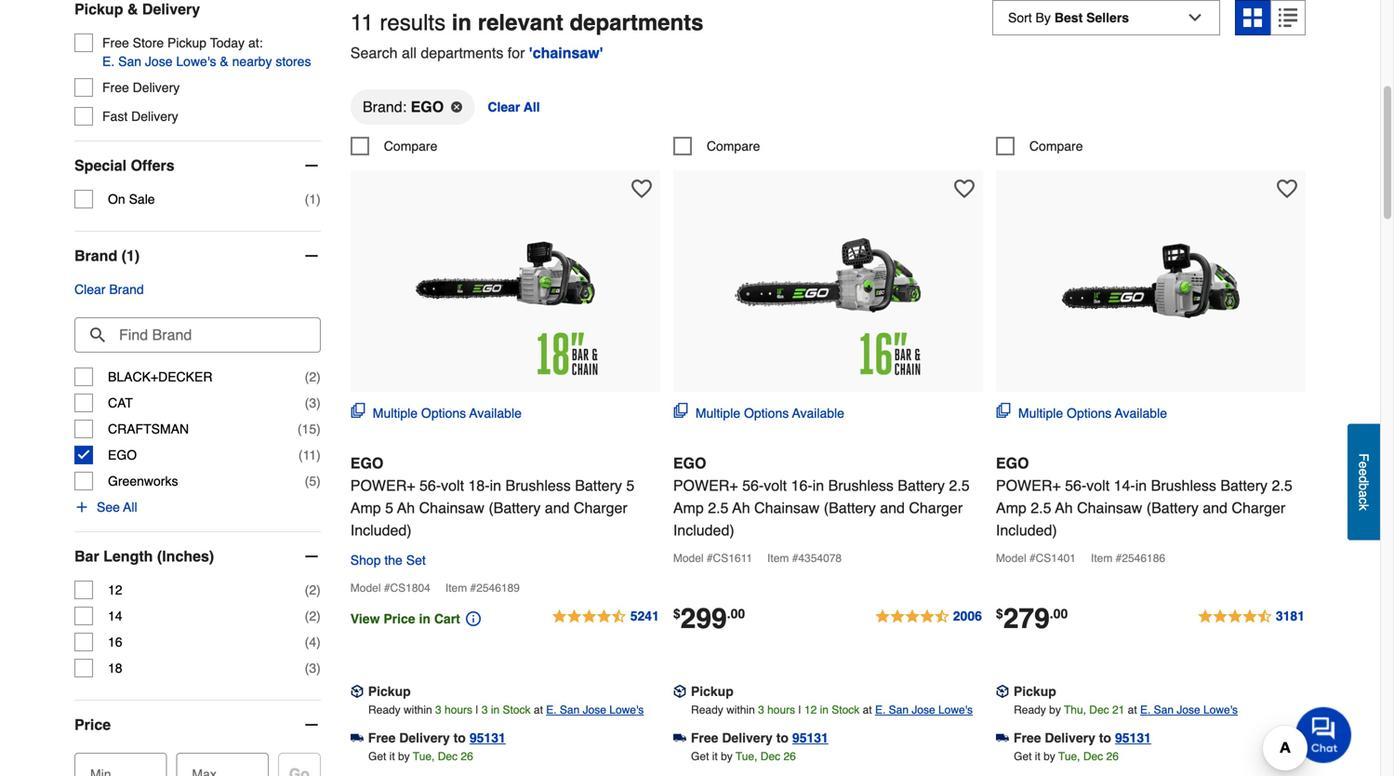 Task type: locate. For each thing, give the bounding box(es) containing it.
1 brushless from the left
[[506, 477, 571, 494]]

pickup up e. san jose lowe's & nearby stores
[[168, 35, 207, 50]]

0 horizontal spatial tue,
[[413, 750, 435, 763]]

ego for ego power+ 56-volt 16-in brushless battery 2.5 amp 2.5 ah chainsaw (battery and charger included)
[[674, 454, 707, 472]]

2 for 12
[[309, 583, 316, 597]]

& down today
[[220, 54, 229, 69]]

1 horizontal spatial 56-
[[743, 477, 764, 494]]

0 horizontal spatial $
[[674, 606, 681, 621]]

11 up search
[[351, 10, 374, 35]]

0 horizontal spatial .00
[[727, 606, 745, 621]]

2 ( 2 ) from the top
[[305, 583, 321, 597]]

ego inside ego power+ 56-volt 14-in brushless battery 2.5 amp 2.5 ah chainsaw (battery and charger included)
[[996, 454, 1030, 472]]

all inside button
[[123, 500, 137, 515]]

model down shop
[[351, 581, 381, 594]]

1 vertical spatial price
[[74, 716, 111, 733]]

free store pickup today at:
[[102, 35, 263, 50]]

4.5 stars image for 299
[[874, 606, 983, 628]]

amp inside ego power+ 56-volt 18-in brushless battery 5 amp 5 ah chainsaw (battery and charger included)
[[351, 499, 381, 516]]

1 vertical spatial clear
[[74, 282, 106, 297]]

1 get from the left
[[368, 750, 386, 763]]

0 vertical spatial price
[[384, 611, 416, 626]]

56- left 16-
[[743, 477, 764, 494]]

1 horizontal spatial power+
[[674, 477, 738, 494]]

0 horizontal spatial truck filled image
[[351, 731, 364, 744]]

0 horizontal spatial #
[[384, 581, 390, 594]]

4 ) from the top
[[316, 422, 321, 436]]

1 within from the left
[[404, 703, 432, 716]]

included) inside ego power+ 56-volt 14-in brushless battery 2.5 amp 2.5 ah chainsaw (battery and charger included)
[[996, 521, 1058, 539]]

1 horizontal spatial heart outline image
[[1277, 179, 1298, 199]]

2 at from the left
[[863, 703, 872, 716]]

tue,
[[413, 750, 435, 763], [736, 750, 758, 763], [1059, 750, 1081, 763]]

1 $ from the left
[[674, 606, 681, 621]]

free delivery to 95131
[[368, 730, 506, 745], [691, 730, 829, 745], [1014, 730, 1152, 745]]

pickup down the $ 299 .00
[[691, 684, 734, 699]]

charger inside ego power+ 56-volt 14-in brushless battery 2.5 amp 2.5 ah chainsaw (battery and charger included)
[[1232, 499, 1286, 516]]

heart outline image
[[632, 179, 652, 199], [1277, 179, 1298, 199]]

2 | from the left
[[799, 703, 802, 716]]

2
[[309, 369, 316, 384], [309, 583, 316, 597], [309, 609, 316, 624]]

all right see
[[123, 500, 137, 515]]

4.5 stars image containing 2006
[[874, 606, 983, 628]]

95131
[[470, 730, 506, 745], [793, 730, 829, 745], [1116, 730, 1152, 745]]

ego for ego power+ 56-volt 14-in brushless battery 2.5 amp 2.5 ah chainsaw (battery and charger included)
[[996, 454, 1030, 472]]

and for 18-
[[545, 499, 570, 516]]

2 horizontal spatial chainsaw
[[1078, 499, 1143, 516]]

1 horizontal spatial chainsaw
[[755, 499, 820, 516]]

dec down ready within 3 hours | 3 in stock at e. san jose lowe's in the left bottom of the page
[[438, 750, 458, 763]]

chainsaw for 14-
[[1078, 499, 1143, 516]]

multiple options available
[[373, 406, 522, 420], [696, 406, 845, 420], [1019, 406, 1168, 420]]

ego inside ego power+ 56-volt 16-in brushless battery 2.5 amp 2.5 ah chainsaw (battery and charger included)
[[674, 454, 707, 472]]

3 chainsaw from the left
[[1078, 499, 1143, 516]]

16
[[108, 635, 122, 650]]

( for 12
[[305, 583, 309, 597]]

free
[[102, 35, 129, 50], [102, 80, 129, 95], [368, 730, 396, 745], [691, 730, 719, 745], [1014, 730, 1042, 745]]

volt for 14-
[[1087, 477, 1110, 494]]

pickup for ready within 3 hours | 3 in stock at e. san jose lowe's
[[368, 684, 411, 699]]

free for ready by thu, dec 21 at e. san jose lowe's
[[1014, 730, 1042, 745]]

1 | from the left
[[476, 703, 479, 716]]

0 horizontal spatial 12
[[108, 583, 122, 597]]

4.5 stars image containing 3181
[[1197, 606, 1306, 628]]

1 horizontal spatial stock
[[832, 703, 860, 716]]

12
[[108, 583, 122, 597], [805, 703, 817, 716]]

power+ inside ego power+ 56-volt 14-in brushless battery 2.5 amp 2.5 ah chainsaw (battery and charger included)
[[996, 477, 1061, 494]]

multiple options available link up the 14-
[[996, 403, 1168, 422]]

item up cart
[[446, 581, 467, 594]]

2 horizontal spatial and
[[1203, 499, 1228, 516]]

pickup image for ready by thu, dec 21 at e. san jose lowe's
[[996, 685, 1010, 698]]

0 horizontal spatial 5
[[309, 474, 316, 489]]

1 2 from the top
[[309, 369, 316, 384]]

price inside button
[[74, 716, 111, 733]]

pickup image for ready within 3 hours | 3 in stock at e. san jose lowe's
[[351, 685, 364, 698]]

item inside item #2546186 button
[[1091, 552, 1113, 565]]

1 volt from the left
[[441, 477, 464, 494]]

2 .00 from the left
[[1050, 606, 1068, 621]]

(
[[305, 192, 309, 207], [305, 369, 309, 384], [305, 396, 309, 410], [298, 422, 302, 436], [299, 448, 303, 463], [305, 474, 309, 489], [305, 583, 309, 597], [305, 609, 309, 624], [305, 635, 309, 650], [305, 661, 309, 676]]

3 ready from the left
[[1014, 703, 1047, 716]]

available up 16-
[[793, 406, 845, 420]]

279
[[1004, 602, 1050, 634]]

1 charger from the left
[[574, 499, 628, 516]]

&
[[127, 1, 138, 18], [220, 54, 229, 69]]

1 ah from the left
[[397, 499, 415, 516]]

multiple options available up the 14-
[[1019, 406, 1168, 420]]

1 horizontal spatial (battery
[[824, 499, 876, 516]]

(1)
[[122, 247, 140, 264]]

1 horizontal spatial free delivery to 95131
[[691, 730, 829, 745]]

chat invite button image
[[1296, 706, 1353, 763]]

'
[[529, 44, 533, 61], [600, 44, 603, 61]]

to down ready within 3 hours | 3 in stock at e. san jose lowe's in the left bottom of the page
[[454, 730, 466, 745]]

clear down brand (1)
[[74, 282, 106, 297]]

1 vertical spatial ( 3 )
[[305, 661, 321, 676]]

3 battery from the left
[[1221, 477, 1268, 494]]

2 for 14
[[309, 609, 316, 624]]

1 horizontal spatial pickup image
[[674, 685, 687, 698]]

power+ right '( 5 )' in the left bottom of the page
[[351, 477, 416, 494]]

model
[[674, 552, 704, 565], [996, 552, 1027, 565], [351, 581, 381, 594]]

1 vertical spatial minus image
[[302, 547, 321, 566]]

1
[[309, 192, 316, 207]]

compare inside 1003130712 element
[[1030, 139, 1084, 153]]

2 horizontal spatial at
[[1128, 703, 1138, 716]]

chainsaw down the 14-
[[1078, 499, 1143, 516]]

95131 down ready within 3 hours | 3 in stock at e. san jose lowe's in the left bottom of the page
[[470, 730, 506, 745]]

clear inside button
[[488, 99, 520, 114]]

56- left 18- at left
[[420, 477, 441, 494]]

(battery inside ego power+ 56-volt 14-in brushless battery 2.5 amp 2.5 ah chainsaw (battery and charger included)
[[1147, 499, 1199, 516]]

chainsaw inside ego power+ 56-volt 16-in brushless battery 2.5 amp 2.5 ah chainsaw (battery and charger included)
[[755, 499, 820, 516]]

1 95131 button from the left
[[470, 728, 506, 747]]

(battery down 18- at left
[[489, 499, 541, 516]]

ah inside ego power+ 56-volt 18-in brushless battery 5 amp 5 ah chainsaw (battery and charger included)
[[397, 499, 415, 516]]

95131 button down ready within 3 hours | 12 in stock at e. san jose lowe's
[[793, 728, 829, 747]]

56- left the 14-
[[1066, 477, 1087, 494]]

minus image up ( 1 )
[[302, 156, 321, 175]]

1 horizontal spatial get
[[691, 750, 709, 763]]

3 at from the left
[[1128, 703, 1138, 716]]

2 options from the left
[[744, 406, 789, 420]]

2 truck filled image from the left
[[674, 731, 687, 744]]

2 horizontal spatial available
[[1115, 406, 1168, 420]]

ah up cs1401
[[1056, 499, 1073, 516]]

compare inside "1003130714" element
[[384, 139, 438, 153]]

free delivery to 95131 for 12
[[691, 730, 829, 745]]

model for ego power+ 56-volt 16-in brushless battery 2.5 amp 2.5 ah chainsaw (battery and charger included)
[[674, 552, 704, 565]]

power+ up model # cs1611
[[674, 477, 738, 494]]

lowe's inside button
[[176, 54, 216, 69]]

3 included) from the left
[[996, 521, 1058, 539]]

in inside ego power+ 56-volt 16-in brushless battery 2.5 amp 2.5 ah chainsaw (battery and charger included)
[[813, 477, 825, 494]]

battery inside ego power+ 56-volt 18-in brushless battery 5 amp 5 ah chainsaw (battery and charger included)
[[575, 477, 622, 494]]

2 e. san jose lowe's button from the left
[[876, 701, 973, 719]]

# up $ 279 .00 on the bottom right of page
[[1030, 552, 1036, 565]]

0 vertical spatial brand
[[74, 247, 117, 264]]

2 power+ from the left
[[674, 477, 738, 494]]

a
[[1357, 490, 1372, 497]]

9 ) from the top
[[316, 635, 321, 650]]

minus image inside special offers button
[[302, 156, 321, 175]]

1 tue, from the left
[[413, 750, 435, 763]]

95131 button down ready by thu, dec 21 at e. san jose lowe's
[[1116, 728, 1152, 747]]

pickup image down 'view'
[[351, 685, 364, 698]]

0 horizontal spatial 95131
[[470, 730, 506, 745]]

0 vertical spatial departments
[[570, 10, 704, 35]]

1 get it by tue, dec 26 from the left
[[368, 750, 473, 763]]

options
[[421, 406, 466, 420], [744, 406, 789, 420], [1067, 406, 1112, 420]]

clear for clear all
[[488, 99, 520, 114]]

all down for
[[524, 99, 540, 114]]

2 horizontal spatial 4.5 stars image
[[1197, 606, 1306, 628]]

1 horizontal spatial truck filled image
[[674, 731, 687, 744]]

$ for 299
[[674, 606, 681, 621]]

1 horizontal spatial and
[[880, 499, 905, 516]]

clear
[[488, 99, 520, 114], [74, 282, 106, 297]]

4.5 stars image
[[552, 606, 661, 628], [874, 606, 983, 628], [1197, 606, 1306, 628]]

1003130712 element
[[996, 137, 1084, 155]]

see all button
[[74, 498, 137, 516]]

brushless right the 14-
[[1152, 477, 1217, 494]]

item inside item #4354078 button
[[768, 552, 789, 565]]

26 down ready within 3 hours | 12 in stock at e. san jose lowe's
[[784, 750, 796, 763]]

( 3 ) for bar length (inches)
[[305, 661, 321, 676]]

3 compare from the left
[[1030, 139, 1084, 153]]

1 compare from the left
[[384, 139, 438, 153]]

0 horizontal spatial within
[[404, 703, 432, 716]]

brushless inside ego power+ 56-volt 14-in brushless battery 2.5 amp 2.5 ah chainsaw (battery and charger included)
[[1152, 477, 1217, 494]]

battery inside ego power+ 56-volt 16-in brushless battery 2.5 amp 2.5 ah chainsaw (battery and charger included)
[[898, 477, 945, 494]]

within for ready within 3 hours | 3 in stock at e. san jose lowe's
[[404, 703, 432, 716]]

Find Brand text field
[[74, 317, 321, 353]]

1 horizontal spatial item
[[768, 552, 789, 565]]

2 horizontal spatial included)
[[996, 521, 1058, 539]]

1 horizontal spatial '
[[600, 44, 603, 61]]

battery
[[575, 477, 622, 494], [898, 477, 945, 494], [1221, 477, 1268, 494]]

1 horizontal spatial all
[[524, 99, 540, 114]]

) for 18
[[316, 661, 321, 676]]

2 to from the left
[[777, 730, 789, 745]]

1 horizontal spatial clear
[[488, 99, 520, 114]]

power+ inside ego power+ 56-volt 16-in brushless battery 2.5 amp 2.5 ah chainsaw (battery and charger included)
[[674, 477, 738, 494]]

item for 16-
[[768, 552, 789, 565]]

$ inside $ 279 .00
[[996, 606, 1004, 621]]

1 amp from the left
[[351, 499, 381, 516]]

battery for power+ 56-volt 14-in brushless battery 2.5 amp 2.5 ah chainsaw (battery and charger included)
[[1221, 477, 1268, 494]]

volt inside ego power+ 56-volt 16-in brushless battery 2.5 amp 2.5 ah chainsaw (battery and charger included)
[[764, 477, 787, 494]]

1 horizontal spatial model
[[674, 552, 704, 565]]

dec
[[1090, 703, 1110, 716], [438, 750, 458, 763], [761, 750, 781, 763], [1084, 750, 1104, 763]]

minus image left shop
[[302, 547, 321, 566]]

1 horizontal spatial multiple options available
[[696, 406, 845, 420]]

2 horizontal spatial (battery
[[1147, 499, 1199, 516]]

to for 3
[[454, 730, 466, 745]]

( for 14
[[305, 609, 309, 624]]

get it by tue, dec 26 for 12
[[691, 750, 796, 763]]

95131 for 3
[[470, 730, 506, 745]]

by for ready within 3 hours | 12 in stock at e. san jose lowe's
[[721, 750, 733, 763]]

3 4.5 stars image from the left
[[1197, 606, 1306, 628]]

10 ) from the top
[[316, 661, 321, 676]]

95131 button down ready within 3 hours | 3 in stock at e. san jose lowe's in the left bottom of the page
[[470, 728, 506, 747]]

delivery up free store pickup today at:
[[142, 1, 200, 18]]

compare for "1003130714" element
[[384, 139, 438, 153]]

2 ( 3 ) from the top
[[305, 661, 321, 676]]

# down shop the set
[[384, 581, 390, 594]]

multiple options available link up 16-
[[674, 403, 845, 422]]

f e e d b a c k
[[1357, 453, 1372, 510]]

2 56- from the left
[[743, 477, 764, 494]]

offers
[[131, 157, 175, 174]]

price down 18
[[74, 716, 111, 733]]

1 e from the top
[[1357, 461, 1372, 468]]

departments up chainsaw
[[570, 10, 704, 35]]

) for cat
[[316, 396, 321, 410]]

brushless right 16-
[[829, 477, 894, 494]]

clear right close circle filled icon
[[488, 99, 520, 114]]

dec left 21
[[1090, 703, 1110, 716]]

2 horizontal spatial amp
[[996, 499, 1027, 516]]

item inside item #2546189 button
[[446, 581, 467, 594]]

# up the $ 299 .00
[[707, 552, 713, 565]]

2 4.5 stars image from the left
[[874, 606, 983, 628]]

0 horizontal spatial multiple options available
[[373, 406, 522, 420]]

available
[[470, 406, 522, 420], [793, 406, 845, 420], [1115, 406, 1168, 420]]

0 vertical spatial 2
[[309, 369, 316, 384]]

free delivery
[[102, 80, 180, 95]]

(battery up the #2546186
[[1147, 499, 1199, 516]]

1 horizontal spatial included)
[[674, 521, 735, 539]]

3 to from the left
[[1100, 730, 1112, 745]]

1 vertical spatial brand
[[109, 282, 144, 297]]

free delivery to 95131 down ready within 3 hours | 3 in stock at e. san jose lowe's in the left bottom of the page
[[368, 730, 506, 745]]

) for 16
[[316, 635, 321, 650]]

pickup up free delivery
[[74, 1, 123, 18]]

minus image inside price button
[[302, 716, 321, 734]]

departments right all
[[421, 44, 504, 61]]

) for 14
[[316, 609, 321, 624]]

1 horizontal spatial $
[[996, 606, 1004, 621]]

2 horizontal spatial truck filled image
[[996, 731, 1010, 744]]

chainsaw inside ego power+ 56-volt 14-in brushless battery 2.5 amp 2.5 ah chainsaw (battery and charger included)
[[1078, 499, 1143, 516]]

.00 inside the $ 299 .00
[[727, 606, 745, 621]]

1 free delivery to 95131 from the left
[[368, 730, 506, 745]]

multiple options available link up 18- at left
[[351, 403, 522, 422]]

2 get it by tue, dec 26 from the left
[[691, 750, 796, 763]]

jose inside button
[[145, 54, 173, 69]]

(battery for 16-
[[824, 499, 876, 516]]

.00 down cs1401
[[1050, 606, 1068, 621]]

3 and from the left
[[1203, 499, 1228, 516]]

21
[[1113, 703, 1125, 716]]

power+ inside ego power+ 56-volt 18-in brushless battery 5 amp 5 ah chainsaw (battery and charger included)
[[351, 477, 416, 494]]

item #2546186
[[1091, 552, 1166, 565]]

list box
[[351, 88, 1306, 137]]

power+ for power+ 56-volt 18-in brushless battery 5 amp 5 ah chainsaw (battery and charger included)
[[351, 477, 416, 494]]

11 down ( 15 )
[[303, 448, 316, 463]]

ah up set at the bottom left
[[397, 499, 415, 516]]

delivery down ready within 3 hours | 12 in stock at e. san jose lowe's
[[722, 730, 773, 745]]

volt left 16-
[[764, 477, 787, 494]]

free for ready within 3 hours | 3 in stock at e. san jose lowe's
[[368, 730, 396, 745]]

1 horizontal spatial amp
[[674, 499, 704, 516]]

e up b
[[1357, 468, 1372, 476]]

18-
[[468, 477, 490, 494]]

(battery up #4354078
[[824, 499, 876, 516]]

1 vertical spatial &
[[220, 54, 229, 69]]

0 horizontal spatial to
[[454, 730, 466, 745]]

95131 down ready by thu, dec 21 at e. san jose lowe's
[[1116, 730, 1152, 745]]

3 volt from the left
[[1087, 477, 1110, 494]]

all for clear all
[[524, 99, 540, 114]]

delivery down free delivery
[[131, 109, 178, 124]]

2 horizontal spatial options
[[1067, 406, 1112, 420]]

56-
[[420, 477, 441, 494], [743, 477, 764, 494], [1066, 477, 1087, 494]]

ah inside ego power+ 56-volt 14-in brushless battery 2.5 amp 2.5 ah chainsaw (battery and charger included)
[[1056, 499, 1073, 516]]

0 horizontal spatial 56-
[[420, 477, 441, 494]]

( 3 ) for brand
[[305, 396, 321, 410]]

ah
[[397, 499, 415, 516], [733, 499, 751, 516], [1056, 499, 1073, 516]]

2 for black+decker
[[309, 369, 316, 384]]

and inside ego power+ 56-volt 16-in brushless battery 2.5 amp 2.5 ah chainsaw (battery and charger included)
[[880, 499, 905, 516]]

0 horizontal spatial item
[[446, 581, 467, 594]]

2 chainsaw from the left
[[755, 499, 820, 516]]

.00 down cs1611
[[727, 606, 745, 621]]

minus image inside "bar length (inches)" button
[[302, 547, 321, 566]]

ego inside ego power+ 56-volt 18-in brushless battery 5 amp 5 ah chainsaw (battery and charger included)
[[351, 454, 384, 472]]

pickup image
[[351, 685, 364, 698], [674, 685, 687, 698], [996, 685, 1010, 698]]

2 horizontal spatial 56-
[[1066, 477, 1087, 494]]

amp inside ego power+ 56-volt 14-in brushless battery 2.5 amp 2.5 ah chainsaw (battery and charger included)
[[996, 499, 1027, 516]]

stock
[[503, 703, 531, 716], [832, 703, 860, 716]]

2 horizontal spatial battery
[[1221, 477, 1268, 494]]

2 (battery from the left
[[824, 499, 876, 516]]

0 horizontal spatial brushless
[[506, 477, 571, 494]]

2 horizontal spatial multiple
[[1019, 406, 1064, 420]]

6 ) from the top
[[316, 474, 321, 489]]

|
[[476, 703, 479, 716], [799, 703, 802, 716]]

1 .00 from the left
[[727, 606, 745, 621]]

& inside button
[[220, 54, 229, 69]]

amp for ego power+ 56-volt 18-in brushless battery 5 amp 5 ah chainsaw (battery and charger included)
[[351, 499, 381, 516]]

included) inside ego power+ 56-volt 18-in brushless battery 5 amp 5 ah chainsaw (battery and charger included)
[[351, 521, 412, 539]]

charger for power+ 56-volt 14-in brushless battery 2.5 amp 2.5 ah chainsaw (battery and charger included)
[[1232, 499, 1286, 516]]

grid view image
[[1244, 8, 1263, 27]]

it
[[390, 750, 395, 763], [712, 750, 718, 763], [1035, 750, 1041, 763]]

craftsman
[[108, 422, 189, 436]]

stock for 12
[[832, 703, 860, 716]]

1 multiple options available link from the left
[[351, 403, 522, 422]]

brushless inside ego power+ 56-volt 18-in brushless battery 5 amp 5 ah chainsaw (battery and charger included)
[[506, 477, 571, 494]]

1 horizontal spatial 12
[[805, 703, 817, 716]]

compare
[[384, 139, 438, 153], [707, 139, 761, 153], [1030, 139, 1084, 153]]

greenworks
[[108, 474, 178, 489]]

0 horizontal spatial hours
[[445, 703, 473, 716]]

1 26 from the left
[[461, 750, 473, 763]]

amp up model # cs1611
[[674, 499, 704, 516]]

brushless for 18-
[[506, 477, 571, 494]]

0 horizontal spatial available
[[470, 406, 522, 420]]

2 horizontal spatial power+
[[996, 477, 1061, 494]]

dec down thu, at the bottom right of the page
[[1084, 750, 1104, 763]]

in inside 11 results in relevant departments search all departments for ' chainsaw '
[[452, 10, 472, 35]]

2 hours from the left
[[768, 703, 796, 716]]

delivery
[[142, 1, 200, 18], [133, 80, 180, 95], [131, 109, 178, 124], [399, 730, 450, 745], [722, 730, 773, 745], [1045, 730, 1096, 745]]

1 horizontal spatial #
[[707, 552, 713, 565]]

included) up shop the set link
[[351, 521, 412, 539]]

at:
[[248, 35, 263, 50]]

3 e. san jose lowe's button from the left
[[1141, 701, 1238, 719]]

battery for power+ 56-volt 16-in brushless battery 2.5 amp 2.5 ah chainsaw (battery and charger included)
[[898, 477, 945, 494]]

2 $ from the left
[[996, 606, 1004, 621]]

get it by tue, dec 26
[[368, 750, 473, 763], [691, 750, 796, 763], [1014, 750, 1119, 763]]

multiple options available up 18- at left
[[373, 406, 522, 420]]

(battery for 14-
[[1147, 499, 1199, 516]]

pickup for ready by thu, dec 21 at e. san jose lowe's
[[1014, 684, 1057, 699]]

view
[[351, 611, 380, 626]]

price button
[[74, 701, 321, 749]]

2 get from the left
[[691, 750, 709, 763]]

2 horizontal spatial multiple options available
[[1019, 406, 1168, 420]]

brushless for 14-
[[1152, 477, 1217, 494]]

$ 279 .00
[[996, 602, 1068, 634]]

all
[[524, 99, 540, 114], [123, 500, 137, 515]]

pickup image down 279
[[996, 685, 1010, 698]]

amp up shop
[[351, 499, 381, 516]]

1 chainsaw from the left
[[419, 499, 485, 516]]

2 and from the left
[[880, 499, 905, 516]]

0 horizontal spatial ready
[[368, 703, 401, 716]]

4.5 stars image containing 5241
[[552, 606, 661, 628]]

(battery inside ego power+ 56-volt 18-in brushless battery 5 amp 5 ah chainsaw (battery and charger included)
[[489, 499, 541, 516]]

cat
[[108, 396, 133, 410]]

minus image down 4
[[302, 716, 321, 734]]

multiple
[[373, 406, 418, 420], [696, 406, 741, 420], [1019, 406, 1064, 420]]

power+ up model # cs1401
[[996, 477, 1061, 494]]

hours
[[445, 703, 473, 716], [768, 703, 796, 716]]

1 multiple from the left
[[373, 406, 418, 420]]

pickup down actual price $279.00 element
[[1014, 684, 1057, 699]]

$ inside the $ 299 .00
[[674, 606, 681, 621]]

minus image for bar length (inches)
[[302, 547, 321, 566]]

included) inside ego power+ 56-volt 16-in brushless battery 2.5 amp 2.5 ah chainsaw (battery and charger included)
[[674, 521, 735, 539]]

ego inside list box
[[411, 98, 444, 115]]

chainsaw down 18- at left
[[419, 499, 485, 516]]

(battery
[[489, 499, 541, 516], [824, 499, 876, 516], [1147, 499, 1199, 516]]

2 horizontal spatial pickup image
[[996, 685, 1010, 698]]

# for power+ 56-volt 16-in brushless battery 2.5 amp 2.5 ah chainsaw (battery and charger included)
[[707, 552, 713, 565]]

95131 button for 12
[[793, 728, 829, 747]]

2 horizontal spatial brushless
[[1152, 477, 1217, 494]]

( 2 ) for 12
[[305, 583, 321, 597]]

0 horizontal spatial options
[[421, 406, 466, 420]]

k
[[1357, 504, 1372, 510]]

2 e from the top
[[1357, 468, 1372, 476]]

( 3 ) up 15
[[305, 396, 321, 410]]

chainsaw inside ego power+ 56-volt 18-in brushless battery 5 amp 5 ah chainsaw (battery and charger included)
[[419, 499, 485, 516]]

results
[[380, 10, 446, 35]]

volt left 18- at left
[[441, 477, 464, 494]]

56- inside ego power+ 56-volt 16-in brushless battery 2.5 amp 2.5 ah chainsaw (battery and charger included)
[[743, 477, 764, 494]]

amp for ego power+ 56-volt 14-in brushless battery 2.5 amp 2.5 ah chainsaw (battery and charger included)
[[996, 499, 1027, 516]]

1 56- from the left
[[420, 477, 441, 494]]

0 horizontal spatial chainsaw
[[419, 499, 485, 516]]

1 available from the left
[[470, 406, 522, 420]]

within
[[404, 703, 432, 716], [727, 703, 755, 716]]

56- for 16-
[[743, 477, 764, 494]]

0 horizontal spatial 95131 button
[[470, 728, 506, 747]]

it for ready within 3 hours | 3 in stock at e. san jose lowe's
[[390, 750, 395, 763]]

3 charger from the left
[[1232, 499, 1286, 516]]

e up d at the right of page
[[1357, 461, 1372, 468]]

1 vertical spatial ( 2 )
[[305, 583, 321, 597]]

ready within 3 hours | 12 in stock at e. san jose lowe's
[[691, 703, 973, 716]]

pickup image down 299
[[674, 685, 687, 698]]

3 multiple from the left
[[1019, 406, 1064, 420]]

2 ah from the left
[[733, 499, 751, 516]]

1 and from the left
[[545, 499, 570, 516]]

( for 16
[[305, 635, 309, 650]]

1 horizontal spatial 95131
[[793, 730, 829, 745]]

model # cs1611
[[674, 552, 753, 565]]

1 it from the left
[[390, 750, 395, 763]]

0 horizontal spatial free delivery to 95131
[[368, 730, 506, 745]]

brand down (1)
[[109, 282, 144, 297]]

compare for the 5005424095 element
[[707, 139, 761, 153]]

1 minus image from the top
[[302, 156, 321, 175]]

5 ) from the top
[[316, 448, 321, 463]]

ready for ready within 3 hours | 12 in stock at e. san jose lowe's
[[691, 703, 724, 716]]

and inside ego power+ 56-volt 18-in brushless battery 5 amp 5 ah chainsaw (battery and charger included)
[[545, 499, 570, 516]]

free delivery to 95131 down thu, at the bottom right of the page
[[1014, 730, 1152, 745]]

ego
[[411, 98, 444, 115], [108, 448, 137, 463], [351, 454, 384, 472], [674, 454, 707, 472], [996, 454, 1030, 472]]

2 heart outline image from the left
[[1277, 179, 1298, 199]]

ah up cs1611
[[733, 499, 751, 516]]

cs1611
[[713, 552, 753, 565]]

clear all
[[488, 99, 540, 114]]

( 1 )
[[305, 192, 321, 207]]

amp inside ego power+ 56-volt 16-in brushless battery 2.5 amp 2.5 ah chainsaw (battery and charger included)
[[674, 499, 704, 516]]

3 ) from the top
[[316, 396, 321, 410]]

brushless inside ego power+ 56-volt 16-in brushless battery 2.5 amp 2.5 ah chainsaw (battery and charger included)
[[829, 477, 894, 494]]

1 battery from the left
[[575, 477, 622, 494]]

model left cs1401
[[996, 552, 1027, 565]]

1 ready from the left
[[368, 703, 401, 716]]

2 horizontal spatial free delivery to 95131
[[1014, 730, 1152, 745]]

special offers
[[74, 157, 175, 174]]

1 horizontal spatial .00
[[1050, 606, 1068, 621]]

2 26 from the left
[[784, 750, 796, 763]]

1 horizontal spatial options
[[744, 406, 789, 420]]

0 horizontal spatial 26
[[461, 750, 473, 763]]

jose
[[145, 54, 173, 69], [583, 703, 607, 716], [912, 703, 936, 716], [1177, 703, 1201, 716]]

26 down ready within 3 hours | 3 in stock at e. san jose lowe's in the left bottom of the page
[[461, 750, 473, 763]]

price down model # cs1804
[[384, 611, 416, 626]]

(battery inside ego power+ 56-volt 16-in brushless battery 2.5 amp 2.5 ah chainsaw (battery and charger included)
[[824, 499, 876, 516]]

#
[[707, 552, 713, 565], [1030, 552, 1036, 565], [384, 581, 390, 594]]

0 vertical spatial all
[[524, 99, 540, 114]]

56- for 18-
[[420, 477, 441, 494]]

16-
[[791, 477, 813, 494]]

2 multiple options available from the left
[[696, 406, 845, 420]]

dec down ready within 3 hours | 12 in stock at e. san jose lowe's
[[761, 750, 781, 763]]

bar length (inches)
[[74, 548, 214, 565]]

1 (battery from the left
[[489, 499, 541, 516]]

0 horizontal spatial 4.5 stars image
[[552, 606, 661, 628]]

2 2 from the top
[[309, 583, 316, 597]]

all inside button
[[524, 99, 540, 114]]

minus image down 1
[[302, 247, 321, 265]]

ah inside ego power+ 56-volt 16-in brushless battery 2.5 amp 2.5 ah chainsaw (battery and charger included)
[[733, 499, 751, 516]]

$ 299 .00
[[674, 602, 745, 634]]

truck filled image
[[351, 731, 364, 744], [674, 731, 687, 744], [996, 731, 1010, 744]]

volt left the 14-
[[1087, 477, 1110, 494]]

(inches)
[[157, 548, 214, 565]]

chainsaw down 16-
[[755, 499, 820, 516]]

2 vertical spatial ( 2 )
[[305, 609, 321, 624]]

1 horizontal spatial to
[[777, 730, 789, 745]]

2 95131 button from the left
[[793, 728, 829, 747]]

3 (battery from the left
[[1147, 499, 1199, 516]]

actual price $299.00 element
[[674, 602, 745, 634]]

and for 14-
[[1203, 499, 1228, 516]]

) for 12
[[316, 583, 321, 597]]

1 horizontal spatial ready
[[691, 703, 724, 716]]

compare inside the 5005424095 element
[[707, 139, 761, 153]]

available up the 14-
[[1115, 406, 1168, 420]]

2 ready from the left
[[691, 703, 724, 716]]

0 horizontal spatial it
[[390, 750, 395, 763]]

get for ready within 3 hours | 12 in stock at e. san jose lowe's
[[691, 750, 709, 763]]

and inside ego power+ 56-volt 14-in brushless battery 2.5 amp 2.5 ah chainsaw (battery and charger included)
[[1203, 499, 1228, 516]]

1 horizontal spatial get it by tue, dec 26
[[691, 750, 796, 763]]

( 3 ) down 4
[[305, 661, 321, 676]]

ego power+ 56-volt 14-in brushless battery 2.5 amp 2.5 ah chainsaw (battery and charger included)
[[996, 454, 1293, 539]]

3 power+ from the left
[[996, 477, 1061, 494]]

to for 12
[[777, 730, 789, 745]]

at
[[534, 703, 543, 716], [863, 703, 872, 716], [1128, 703, 1138, 716]]

26 down 21
[[1107, 750, 1119, 763]]

3 2 from the top
[[309, 609, 316, 624]]

included) up model # cs1611
[[674, 521, 735, 539]]

8 ) from the top
[[316, 609, 321, 624]]

$
[[674, 606, 681, 621], [996, 606, 1004, 621]]

item #4354078
[[768, 552, 842, 565]]

0 horizontal spatial amp
[[351, 499, 381, 516]]

2 charger from the left
[[909, 499, 963, 516]]

2 it from the left
[[712, 750, 718, 763]]

get
[[368, 750, 386, 763], [691, 750, 709, 763], [1014, 750, 1032, 763]]

) for on sale
[[316, 192, 321, 207]]

item #2546186 button
[[1091, 549, 1177, 571]]

1 horizontal spatial e. san jose lowe's button
[[876, 701, 973, 719]]

3 get from the left
[[1014, 750, 1032, 763]]

charger for power+ 56-volt 18-in brushless battery 5 amp 5 ah chainsaw (battery and charger included)
[[574, 499, 628, 516]]

1 horizontal spatial charger
[[909, 499, 963, 516]]

2 multiple from the left
[[696, 406, 741, 420]]

0 horizontal spatial charger
[[574, 499, 628, 516]]

.00 inside $ 279 .00
[[1050, 606, 1068, 621]]

item left #4354078
[[768, 552, 789, 565]]

included) for power+ 56-volt 14-in brushless battery 2.5 amp 2.5 ah chainsaw (battery and charger included)
[[996, 521, 1058, 539]]

clear inside button
[[74, 282, 106, 297]]

brand left (1)
[[74, 247, 117, 264]]

56- inside ego power+ 56-volt 14-in brushless battery 2.5 amp 2.5 ah chainsaw (battery and charger included)
[[1066, 477, 1087, 494]]

1 hours from the left
[[445, 703, 473, 716]]

lowe's
[[176, 54, 216, 69], [610, 703, 644, 716], [939, 703, 973, 716], [1204, 703, 1238, 716]]

( 2 )
[[305, 369, 321, 384], [305, 583, 321, 597], [305, 609, 321, 624]]

$ right '2006'
[[996, 606, 1004, 621]]

2 horizontal spatial compare
[[1030, 139, 1084, 153]]

minus image
[[302, 156, 321, 175], [302, 716, 321, 734]]

2 battery from the left
[[898, 477, 945, 494]]

ego for ego
[[108, 448, 137, 463]]

56- inside ego power+ 56-volt 18-in brushless battery 5 amp 5 ah chainsaw (battery and charger included)
[[420, 477, 441, 494]]

7 ) from the top
[[316, 583, 321, 597]]

5005424095 element
[[674, 137, 761, 155]]

free delivery to 95131 down ready within 3 hours | 12 in stock at e. san jose lowe's
[[691, 730, 829, 745]]

by for ready within 3 hours | 3 in stock at e. san jose lowe's
[[398, 750, 410, 763]]

3 ( 2 ) from the top
[[305, 609, 321, 624]]

1 horizontal spatial &
[[220, 54, 229, 69]]

available up 18- at left
[[470, 406, 522, 420]]

multiple options available up 16-
[[696, 406, 845, 420]]

1 vertical spatial minus image
[[302, 716, 321, 734]]

& up store
[[127, 1, 138, 18]]

1 horizontal spatial 4.5 stars image
[[874, 606, 983, 628]]

e. san jose lowe's button
[[546, 701, 644, 719], [876, 701, 973, 719], [1141, 701, 1238, 719]]

minus image
[[302, 247, 321, 265], [302, 547, 321, 566]]

included) up model # cs1401
[[996, 521, 1058, 539]]

to
[[454, 730, 466, 745], [777, 730, 789, 745], [1100, 730, 1112, 745]]

volt inside ego power+ 56-volt 18-in brushless battery 5 amp 5 ah chainsaw (battery and charger included)
[[441, 477, 464, 494]]

to down ready within 3 hours | 12 in stock at e. san jose lowe's
[[777, 730, 789, 745]]

| for 12
[[799, 703, 802, 716]]

pickup down view price in cart
[[368, 684, 411, 699]]

and for 16-
[[880, 499, 905, 516]]

1 ( 2 ) from the top
[[305, 369, 321, 384]]

1 horizontal spatial tue,
[[736, 750, 758, 763]]

battery for power+ 56-volt 18-in brushless battery 5 amp 5 ah chainsaw (battery and charger included)
[[575, 477, 622, 494]]

3 brushless from the left
[[1152, 477, 1217, 494]]

1 e. san jose lowe's button from the left
[[546, 701, 644, 719]]

0 horizontal spatial ah
[[397, 499, 415, 516]]

95131 down ready within 3 hours | 12 in stock at e. san jose lowe's
[[793, 730, 829, 745]]

volt inside ego power+ 56-volt 14-in brushless battery 2.5 amp 2.5 ah chainsaw (battery and charger included)
[[1087, 477, 1110, 494]]

1 horizontal spatial |
[[799, 703, 802, 716]]

charger inside ego power+ 56-volt 18-in brushless battery 5 amp 5 ah chainsaw (battery and charger included)
[[574, 499, 628, 516]]

amp up model # cs1401
[[996, 499, 1027, 516]]

$ right 5241
[[674, 606, 681, 621]]

battery inside ego power+ 56-volt 14-in brushless battery 2.5 amp 2.5 ah chainsaw (battery and charger included)
[[1221, 477, 1268, 494]]

1 horizontal spatial at
[[863, 703, 872, 716]]

info image
[[466, 611, 481, 626]]

price
[[384, 611, 416, 626], [74, 716, 111, 733]]

5241 button
[[552, 606, 661, 628]]

charger inside ego power+ 56-volt 16-in brushless battery 2.5 amp 2.5 ah chainsaw (battery and charger included)
[[909, 499, 963, 516]]

0 horizontal spatial price
[[74, 716, 111, 733]]

at for 3
[[534, 703, 543, 716]]



Task type: describe. For each thing, give the bounding box(es) containing it.
brand inside button
[[109, 282, 144, 297]]

3 available from the left
[[1115, 406, 1168, 420]]

close circle filled image
[[451, 101, 463, 112]]

sale
[[129, 192, 155, 207]]

1 heart outline image from the left
[[632, 179, 652, 199]]

( 4 )
[[305, 635, 321, 650]]

item #4354078 button
[[768, 549, 853, 571]]

model # cs1401
[[996, 552, 1077, 565]]

store
[[133, 35, 164, 50]]

$ for 279
[[996, 606, 1004, 621]]

4
[[309, 635, 316, 650]]

power+ for power+ 56-volt 16-in brushless battery 2.5 amp 2.5 ah chainsaw (battery and charger included)
[[674, 477, 738, 494]]

ah for 14-
[[1056, 499, 1073, 516]]

) for greenworks
[[316, 474, 321, 489]]

black+decker
[[108, 369, 213, 384]]

2 horizontal spatial 5
[[627, 477, 635, 494]]

get it by tue, dec 26 for 3
[[368, 750, 473, 763]]

list box containing brand:
[[351, 88, 1306, 137]]

56- for 14-
[[1066, 477, 1087, 494]]

view price in cart element
[[351, 606, 483, 633]]

shop the set link
[[351, 549, 426, 571]]

chainsaw
[[533, 44, 600, 61]]

(battery for 18-
[[489, 499, 541, 516]]

clear for clear brand
[[74, 282, 106, 297]]

e. inside button
[[102, 54, 115, 69]]

f e e d b a c k button
[[1348, 424, 1381, 540]]

0 horizontal spatial departments
[[421, 44, 504, 61]]

#2546186
[[1116, 552, 1166, 565]]

3 multiple options available link from the left
[[996, 403, 1168, 422]]

truck filled image for ready by thu, dec 21 at e. san jose lowe's
[[996, 731, 1010, 744]]

tue, for 12
[[736, 750, 758, 763]]

11 results in relevant departments search all departments for ' chainsaw '
[[351, 10, 704, 61]]

model # cs1804
[[351, 581, 431, 594]]

chainsaw for 16-
[[755, 499, 820, 516]]

fast delivery
[[102, 109, 178, 124]]

included) for power+ 56-volt 16-in brushless battery 2.5 amp 2.5 ah chainsaw (battery and charger included)
[[674, 521, 735, 539]]

#2546189
[[470, 581, 520, 594]]

actual price $279.00 element
[[996, 602, 1068, 634]]

thu,
[[1065, 703, 1087, 716]]

ready by thu, dec 21 at e. san jose lowe's
[[1014, 703, 1238, 716]]

brand: ego
[[363, 98, 444, 115]]

4.5 stars image for 279
[[1197, 606, 1306, 628]]

it for ready by thu, dec 21 at e. san jose lowe's
[[1035, 750, 1041, 763]]

item for 14-
[[1091, 552, 1113, 565]]

bar
[[74, 548, 99, 565]]

( for craftsman
[[298, 422, 302, 436]]

0 horizontal spatial model
[[351, 581, 381, 594]]

cs1401
[[1036, 552, 1077, 565]]

18
[[108, 661, 122, 676]]

delivery down ready within 3 hours | 3 in stock at e. san jose lowe's in the left bottom of the page
[[399, 730, 450, 745]]

nearby
[[232, 54, 272, 69]]

0 vertical spatial 12
[[108, 583, 122, 597]]

today
[[210, 35, 245, 50]]

0 vertical spatial &
[[127, 1, 138, 18]]

e. san jose lowe's button for ready within 3 hours | 12 in stock at e. san jose lowe's
[[876, 701, 973, 719]]

( for ego
[[299, 448, 303, 463]]

2 ' from the left
[[600, 44, 603, 61]]

3 options from the left
[[1067, 406, 1112, 420]]

minus image for special offers
[[302, 156, 321, 175]]

26 for 3
[[461, 750, 473, 763]]

95131 button for 3
[[470, 728, 506, 747]]

see
[[97, 500, 120, 515]]

brushless for 16-
[[829, 477, 894, 494]]

( 2 ) for 14
[[305, 609, 321, 624]]

3 95131 from the left
[[1116, 730, 1152, 745]]

see all
[[97, 500, 137, 515]]

fast
[[102, 109, 128, 124]]

dec for ready within 3 hours | 12 in stock at e. san jose lowe's
[[761, 750, 781, 763]]

the
[[385, 553, 403, 567]]

95131 for 12
[[793, 730, 829, 745]]

pickup for ready within 3 hours | 12 in stock at e. san jose lowe's
[[691, 684, 734, 699]]

e. san jose lowe's button for ready within 3 hours | 3 in stock at e. san jose lowe's
[[546, 701, 644, 719]]

stores
[[276, 54, 311, 69]]

length
[[103, 548, 153, 565]]

get for ready by thu, dec 21 at e. san jose lowe's
[[1014, 750, 1032, 763]]

3 multiple options available from the left
[[1019, 406, 1168, 420]]

san inside button
[[118, 54, 141, 69]]

view price in cart
[[351, 611, 460, 626]]

2 available from the left
[[793, 406, 845, 420]]

( 11 )
[[299, 448, 321, 463]]

search
[[351, 44, 398, 61]]

it for ready within 3 hours | 12 in stock at e. san jose lowe's
[[712, 750, 718, 763]]

1 vertical spatial 12
[[805, 703, 817, 716]]

dec for ready by thu, dec 21 at e. san jose lowe's
[[1084, 750, 1104, 763]]

( for 18
[[305, 661, 309, 676]]

( 2 ) for black+decker
[[305, 369, 321, 384]]

pickup & delivery
[[74, 1, 200, 18]]

1 options from the left
[[421, 406, 466, 420]]

#4354078
[[793, 552, 842, 565]]

( 5 )
[[305, 474, 321, 489]]

amp for ego power+ 56-volt 16-in brushless battery 2.5 amp 2.5 ah chainsaw (battery and charger included)
[[674, 499, 704, 516]]

1003130714 element
[[351, 137, 438, 155]]

power+ for power+ 56-volt 14-in brushless battery 2.5 amp 2.5 ah chainsaw (battery and charger included)
[[996, 477, 1061, 494]]

brand:
[[363, 98, 407, 115]]

in inside ego power+ 56-volt 14-in brushless battery 2.5 amp 2.5 ah chainsaw (battery and charger included)
[[1136, 477, 1147, 494]]

1 ' from the left
[[529, 44, 533, 61]]

cart
[[434, 611, 460, 626]]

3 26 from the left
[[1107, 750, 1119, 763]]

3 95131 button from the left
[[1116, 728, 1152, 747]]

.00 for 299
[[727, 606, 745, 621]]

clear brand button
[[74, 280, 144, 299]]

on
[[108, 192, 125, 207]]

delivery up fast delivery
[[133, 80, 180, 95]]

2 multiple options available link from the left
[[674, 403, 845, 422]]

5241
[[631, 608, 660, 623]]

compare for 1003130712 element
[[1030, 139, 1084, 153]]

2006
[[954, 608, 983, 623]]

shop the set
[[351, 553, 426, 567]]

3 get it by tue, dec 26 from the left
[[1014, 750, 1119, 763]]

( 15 )
[[298, 422, 321, 436]]

item #2546189 button
[[446, 579, 531, 601]]

e. san jose lowe's & nearby stores
[[102, 54, 311, 69]]

ah for 16-
[[733, 499, 751, 516]]

ready for ready within 3 hours | 3 in stock at e. san jose lowe's
[[368, 703, 401, 716]]

15
[[302, 422, 316, 436]]

ego for ego power+ 56-volt 18-in brushless battery 5 amp 5 ah chainsaw (battery and charger included)
[[351, 454, 384, 472]]

26 for 12
[[784, 750, 796, 763]]

relevant
[[478, 10, 564, 35]]

| for 3
[[476, 703, 479, 716]]

on sale
[[108, 192, 155, 207]]

all
[[402, 44, 417, 61]]

by for ready by thu, dec 21 at e. san jose lowe's
[[1044, 750, 1056, 763]]

special offers button
[[74, 142, 321, 190]]

ego power+ 56-volt 18-in brushless battery 5 amp 5 ah chainsaw (battery and charger included)
[[351, 454, 635, 539]]

chainsaw for 18-
[[419, 499, 485, 516]]

bar length (inches) button
[[74, 532, 321, 581]]

hours for 3
[[445, 703, 473, 716]]

e. san jose lowe's & nearby stores button
[[102, 52, 311, 71]]

b
[[1357, 483, 1372, 490]]

tue, for 3
[[413, 750, 435, 763]]

truck filled image for ready within 3 hours | 12 in stock at e. san jose lowe's
[[674, 731, 687, 744]]

3181 button
[[1197, 606, 1306, 628]]

3181
[[1276, 608, 1305, 623]]

plus image
[[74, 500, 89, 515]]

( for cat
[[305, 396, 309, 410]]

1 horizontal spatial 5
[[385, 499, 394, 516]]

in inside view price in cart element
[[419, 611, 431, 626]]

clear all button
[[486, 88, 542, 126]]

e. san jose lowe's button for ready by thu, dec 21 at e. san jose lowe's
[[1141, 701, 1238, 719]]

# for power+ 56-volt 14-in brushless battery 2.5 amp 2.5 ah chainsaw (battery and charger included)
[[1030, 552, 1036, 565]]

14-
[[1114, 477, 1136, 494]]

3 free delivery to 95131 from the left
[[1014, 730, 1152, 745]]

( for on sale
[[305, 192, 309, 207]]

f
[[1357, 453, 1372, 461]]

set
[[406, 553, 426, 567]]

0 horizontal spatial 11
[[303, 448, 316, 463]]

list view image
[[1279, 8, 1298, 27]]

item #2546189
[[446, 581, 520, 594]]

2006 button
[[874, 606, 983, 628]]

in inside ego power+ 56-volt 18-in brushless battery 5 amp 5 ah chainsaw (battery and charger included)
[[490, 477, 502, 494]]

delivery down thu, at the bottom right of the page
[[1045, 730, 1096, 745]]

1 horizontal spatial price
[[384, 611, 416, 626]]

heart outline image
[[955, 179, 975, 199]]

brand (1)
[[74, 247, 140, 264]]

free for ready within 3 hours | 12 in stock at e. san jose lowe's
[[691, 730, 719, 745]]

299
[[681, 602, 727, 634]]

volt for 16-
[[764, 477, 787, 494]]

for
[[508, 44, 525, 61]]

d
[[1357, 476, 1372, 483]]

cs1804
[[390, 581, 431, 594]]

truck filled image for ready within 3 hours | 3 in stock at e. san jose lowe's
[[351, 731, 364, 744]]

model for ego power+ 56-volt 14-in brushless battery 2.5 amp 2.5 ah chainsaw (battery and charger included)
[[996, 552, 1027, 565]]

3 tue, from the left
[[1059, 750, 1081, 763]]

ah for 18-
[[397, 499, 415, 516]]

stock for 3
[[503, 703, 531, 716]]

1 multiple options available from the left
[[373, 406, 522, 420]]

11 inside 11 results in relevant departments search all departments for ' chainsaw '
[[351, 10, 374, 35]]

at for 12
[[863, 703, 872, 716]]

minus image for brand
[[302, 247, 321, 265]]

( for greenworks
[[305, 474, 309, 489]]

ready within 3 hours | 3 in stock at e. san jose lowe's
[[368, 703, 644, 716]]

clear brand
[[74, 282, 144, 297]]



Task type: vqa. For each thing, say whether or not it's contained in the screenshot.


